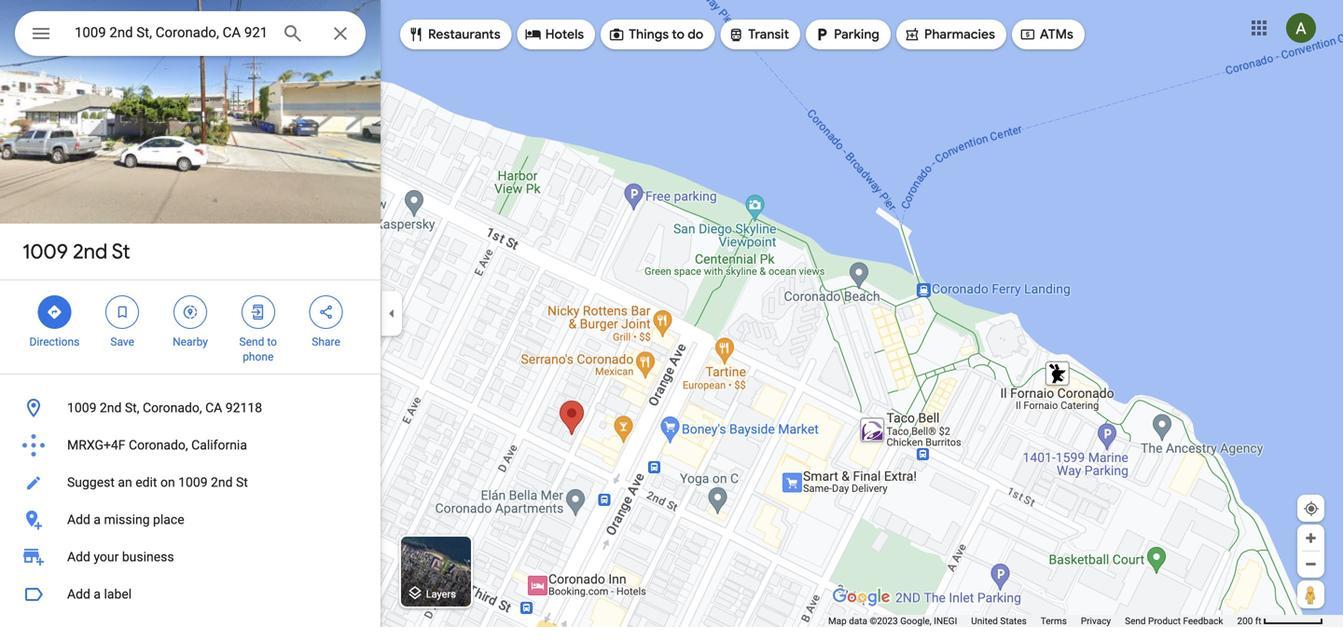 Task type: vqa. For each thing, say whether or not it's contained in the screenshot.
the the for month
no



Task type: describe. For each thing, give the bounding box(es) containing it.
map
[[828, 616, 847, 627]]

map data ©2023 google, inegi
[[828, 616, 958, 627]]

add a missing place
[[67, 513, 184, 528]]


[[114, 302, 131, 323]]

 things to do
[[608, 24, 704, 45]]

google,
[[901, 616, 932, 627]]


[[30, 20, 52, 47]]


[[318, 302, 335, 323]]

send to phone
[[239, 336, 277, 364]]


[[182, 302, 199, 323]]

200 ft
[[1238, 616, 1262, 627]]

coronado, inside button
[[129, 438, 188, 453]]

edit
[[135, 475, 157, 491]]

zoom out image
[[1304, 558, 1318, 572]]

1009 2nd st main content
[[0, 0, 381, 628]]

directions
[[29, 336, 80, 349]]

google maps element
[[0, 0, 1344, 628]]

to inside send to phone
[[267, 336, 277, 349]]

suggest an edit on 1009 2nd st button
[[0, 465, 381, 502]]

data
[[849, 616, 868, 627]]

send product feedback button
[[1125, 616, 1224, 628]]

google account: angela cha  
(angela.cha@adept.ai) image
[[1287, 13, 1316, 43]]

a for label
[[94, 587, 101, 603]]

add for add a label
[[67, 587, 90, 603]]

do
[[688, 26, 704, 43]]

inegi
[[934, 616, 958, 627]]

 pharmacies
[[904, 24, 995, 45]]

share
[[312, 336, 340, 349]]

 atms
[[1020, 24, 1074, 45]]

privacy
[[1081, 616, 1111, 627]]


[[1020, 24, 1036, 45]]

to inside the  things to do
[[672, 26, 685, 43]]

add your business
[[67, 550, 174, 565]]

 parking
[[814, 24, 880, 45]]

privacy button
[[1081, 616, 1111, 628]]

add a label button
[[0, 577, 381, 614]]

product
[[1149, 616, 1181, 627]]

feedback
[[1183, 616, 1224, 627]]

200 ft button
[[1238, 616, 1324, 627]]

atms
[[1040, 26, 1074, 43]]

states
[[1001, 616, 1027, 627]]

 search field
[[15, 11, 366, 60]]

none field inside 1009 2nd st, coronado, ca 92118 field
[[75, 21, 267, 44]]

phone
[[243, 351, 274, 364]]

things
[[629, 26, 669, 43]]


[[608, 24, 625, 45]]


[[250, 302, 267, 323]]

send for send product feedback
[[1125, 616, 1146, 627]]


[[525, 24, 542, 45]]

label
[[104, 587, 132, 603]]


[[904, 24, 921, 45]]

92118
[[226, 401, 262, 416]]

200
[[1238, 616, 1253, 627]]

st inside button
[[236, 475, 248, 491]]


[[46, 302, 63, 323]]

ft
[[1256, 616, 1262, 627]]



Task type: locate. For each thing, give the bounding box(es) containing it.
footer
[[828, 616, 1238, 628]]

1009 2nd st
[[22, 239, 130, 265]]

restaurants
[[428, 26, 501, 43]]

united
[[972, 616, 998, 627]]

united states
[[972, 616, 1027, 627]]

send for send to phone
[[239, 336, 264, 349]]


[[408, 24, 425, 45]]

layers
[[426, 589, 456, 601]]

 button
[[15, 11, 67, 60]]

2 vertical spatial 2nd
[[211, 475, 233, 491]]

0 vertical spatial 2nd
[[73, 239, 108, 265]]

2 vertical spatial add
[[67, 587, 90, 603]]

2nd for st,
[[100, 401, 122, 416]]

0 vertical spatial send
[[239, 336, 264, 349]]

send inside send to phone
[[239, 336, 264, 349]]

actions for 1009 2nd st region
[[0, 281, 381, 374]]

add inside button
[[67, 587, 90, 603]]

1009 2nd st, coronado, ca 92118 button
[[0, 390, 381, 427]]

0 vertical spatial coronado,
[[143, 401, 202, 416]]

0 vertical spatial st
[[112, 239, 130, 265]]

add down "suggest"
[[67, 513, 90, 528]]

send
[[239, 336, 264, 349], [1125, 616, 1146, 627]]

0 vertical spatial a
[[94, 513, 101, 528]]

2 a from the top
[[94, 587, 101, 603]]

1009 2nd St, Coronado, CA 92118 field
[[15, 11, 366, 56]]

2nd for st
[[73, 239, 108, 265]]

 restaurants
[[408, 24, 501, 45]]

1 horizontal spatial to
[[672, 26, 685, 43]]

business
[[122, 550, 174, 565]]

2nd
[[73, 239, 108, 265], [100, 401, 122, 416], [211, 475, 233, 491]]

1 horizontal spatial send
[[1125, 616, 1146, 627]]

1 vertical spatial to
[[267, 336, 277, 349]]


[[814, 24, 830, 45]]

suggest
[[67, 475, 115, 491]]

1009 2nd st, coronado, ca 92118
[[67, 401, 262, 416]]

an
[[118, 475, 132, 491]]

coronado, right st,
[[143, 401, 202, 416]]

1 vertical spatial st
[[236, 475, 248, 491]]

add left label
[[67, 587, 90, 603]]

1 a from the top
[[94, 513, 101, 528]]

3 add from the top
[[67, 587, 90, 603]]

1 horizontal spatial st
[[236, 475, 248, 491]]

california
[[191, 438, 247, 453]]

mrxg+4f coronado, california button
[[0, 427, 381, 465]]

1 vertical spatial add
[[67, 550, 90, 565]]

a inside button
[[94, 587, 101, 603]]

1 vertical spatial 2nd
[[100, 401, 122, 416]]


[[728, 24, 745, 45]]

1009 up ""
[[22, 239, 68, 265]]

send up phone
[[239, 336, 264, 349]]

show street view coverage image
[[1298, 581, 1325, 609]]

1009 up mrxg+4f
[[67, 401, 97, 416]]

0 horizontal spatial st
[[112, 239, 130, 265]]

coronado, up suggest an edit on 1009 2nd st at bottom
[[129, 438, 188, 453]]

collapse side panel image
[[382, 304, 402, 324]]

add for add your business
[[67, 550, 90, 565]]

None field
[[75, 21, 267, 44]]

 transit
[[728, 24, 789, 45]]

1009 inside button
[[178, 475, 208, 491]]

nearby
[[173, 336, 208, 349]]

send left product
[[1125, 616, 1146, 627]]

1009 for 1009 2nd st, coronado, ca 92118
[[67, 401, 97, 416]]

2 vertical spatial 1009
[[178, 475, 208, 491]]

footer containing map data ©2023 google, inegi
[[828, 616, 1238, 628]]

©2023
[[870, 616, 898, 627]]

hotels
[[545, 26, 584, 43]]

footer inside google maps element
[[828, 616, 1238, 628]]

add left the your on the left of page
[[67, 550, 90, 565]]

united states button
[[972, 616, 1027, 628]]

parking
[[834, 26, 880, 43]]

 hotels
[[525, 24, 584, 45]]

st up 
[[112, 239, 130, 265]]

0 vertical spatial 1009
[[22, 239, 68, 265]]

add inside button
[[67, 513, 90, 528]]

send product feedback
[[1125, 616, 1224, 627]]

0 horizontal spatial to
[[267, 336, 277, 349]]

ca
[[205, 401, 222, 416]]

0 vertical spatial to
[[672, 26, 685, 43]]

on
[[160, 475, 175, 491]]

add a missing place button
[[0, 502, 381, 539]]

1009
[[22, 239, 68, 265], [67, 401, 97, 416], [178, 475, 208, 491]]

1009 inside "button"
[[67, 401, 97, 416]]

to up phone
[[267, 336, 277, 349]]

mrxg+4f coronado, california
[[67, 438, 247, 453]]

terms
[[1041, 616, 1067, 627]]

1 vertical spatial send
[[1125, 616, 1146, 627]]

add
[[67, 513, 90, 528], [67, 550, 90, 565], [67, 587, 90, 603]]

1 vertical spatial 1009
[[67, 401, 97, 416]]

1 vertical spatial coronado,
[[129, 438, 188, 453]]

st,
[[125, 401, 139, 416]]

show your location image
[[1303, 501, 1320, 518]]

to left do in the right top of the page
[[672, 26, 685, 43]]

save
[[110, 336, 134, 349]]

pharmacies
[[925, 26, 995, 43]]

coronado,
[[143, 401, 202, 416], [129, 438, 188, 453]]

missing
[[104, 513, 150, 528]]

st down the california
[[236, 475, 248, 491]]

add for add a missing place
[[67, 513, 90, 528]]

0 vertical spatial add
[[67, 513, 90, 528]]

zoom in image
[[1304, 532, 1318, 546]]

a left missing
[[94, 513, 101, 528]]

1 vertical spatial a
[[94, 587, 101, 603]]

place
[[153, 513, 184, 528]]

a left label
[[94, 587, 101, 603]]

1009 for 1009 2nd st
[[22, 239, 68, 265]]

mrxg+4f
[[67, 438, 126, 453]]

suggest an edit on 1009 2nd st
[[67, 475, 248, 491]]

st
[[112, 239, 130, 265], [236, 475, 248, 491]]

2nd inside button
[[211, 475, 233, 491]]

1009 right on
[[178, 475, 208, 491]]

send inside 'send product feedback' button
[[1125, 616, 1146, 627]]

to
[[672, 26, 685, 43], [267, 336, 277, 349]]

add a label
[[67, 587, 132, 603]]

add your business link
[[0, 539, 381, 577]]

a for missing
[[94, 513, 101, 528]]

2 add from the top
[[67, 550, 90, 565]]

a
[[94, 513, 101, 528], [94, 587, 101, 603]]

1 add from the top
[[67, 513, 90, 528]]

transit
[[749, 26, 789, 43]]

a inside button
[[94, 513, 101, 528]]

0 horizontal spatial send
[[239, 336, 264, 349]]

terms button
[[1041, 616, 1067, 628]]

2nd inside "button"
[[100, 401, 122, 416]]

coronado, inside "button"
[[143, 401, 202, 416]]

your
[[94, 550, 119, 565]]



